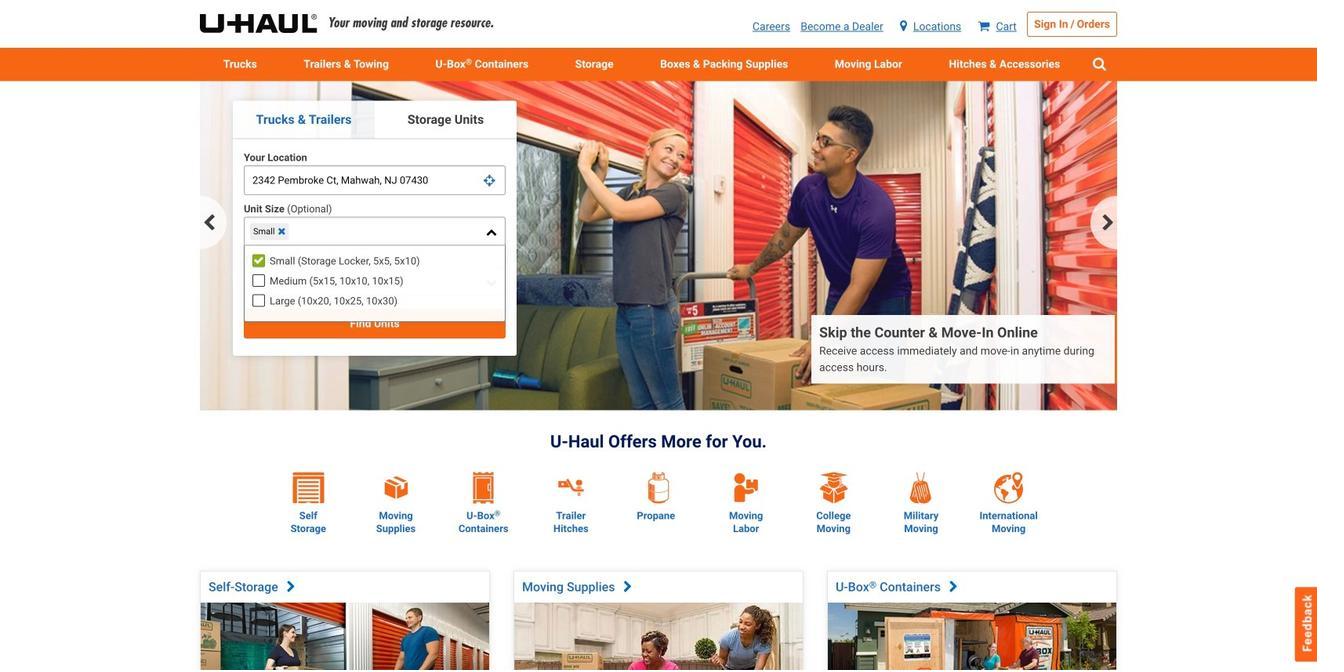 Task type: vqa. For each thing, say whether or not it's contained in the screenshot.
1st 'U-Haul U-Box Container Icon' from left
yes



Task type: locate. For each thing, give the bounding box(es) containing it.
1 u-haul propane tank icon image from the left
[[643, 473, 675, 504]]

u-haul moving supplies box icon image
[[377, 473, 415, 504], [384, 475, 409, 501]]

Zip or City, State or Landmark text field
[[244, 165, 506, 195]]

military tags icon image
[[906, 473, 937, 504]]

u-haul propane tank icon image
[[643, 473, 675, 504], [649, 473, 669, 504]]

banner
[[0, 0, 1318, 81], [200, 81, 1118, 418]]

navigation
[[200, 196, 1118, 249]]

use my current location image
[[484, 175, 496, 187]]

2 u-haul propane tank icon image from the left
[[649, 473, 669, 504]]

form
[[244, 150, 506, 339]]

2 u-haul u-box container icon image from the left
[[474, 473, 494, 504]]

1 menu item from the left
[[200, 48, 280, 81]]

tab list
[[233, 101, 517, 139]]

menu item
[[200, 48, 280, 81], [280, 48, 412, 81], [552, 48, 637, 81], [637, 48, 812, 81], [812, 48, 926, 81], [926, 48, 1084, 81]]

menu
[[200, 48, 1118, 81]]

u-haul u-box container icon image
[[468, 473, 499, 504], [474, 473, 494, 504]]

u-haul trailer hitch icon image
[[552, 473, 590, 504], [576, 480, 583, 486]]

couple loading a storage unit at a u-haul facility image
[[201, 603, 489, 671]]

couple moving items into a u-haul storage facility image
[[200, 81, 1118, 411]]

u-haul moving labor icon image
[[731, 471, 762, 504], [733, 471, 759, 504]]

1 u-haul u-box container icon image from the left
[[468, 473, 499, 504]]

u-haul college moving icon image
[[818, 473, 850, 504]]

2 u-haul moving labor icon image from the left
[[733, 471, 759, 504]]

4 menu item from the left
[[637, 48, 812, 81]]

u-haul self-storage icon image
[[293, 473, 324, 504], [293, 473, 324, 504]]

3 menu item from the left
[[552, 48, 637, 81]]

5 menu item from the left
[[812, 48, 926, 81]]



Task type: describe. For each thing, give the bounding box(es) containing it.
6 menu item from the left
[[926, 48, 1084, 81]]

1 u-haul moving labor icon image from the left
[[731, 471, 762, 504]]

international moves icon image
[[994, 473, 1025, 504]]

2 menu item from the left
[[280, 48, 412, 81]]

family loading u-haul boxes in their kitchen image
[[515, 603, 803, 671]]

family loading a u-box container in their driveway image
[[828, 603, 1117, 671]]



